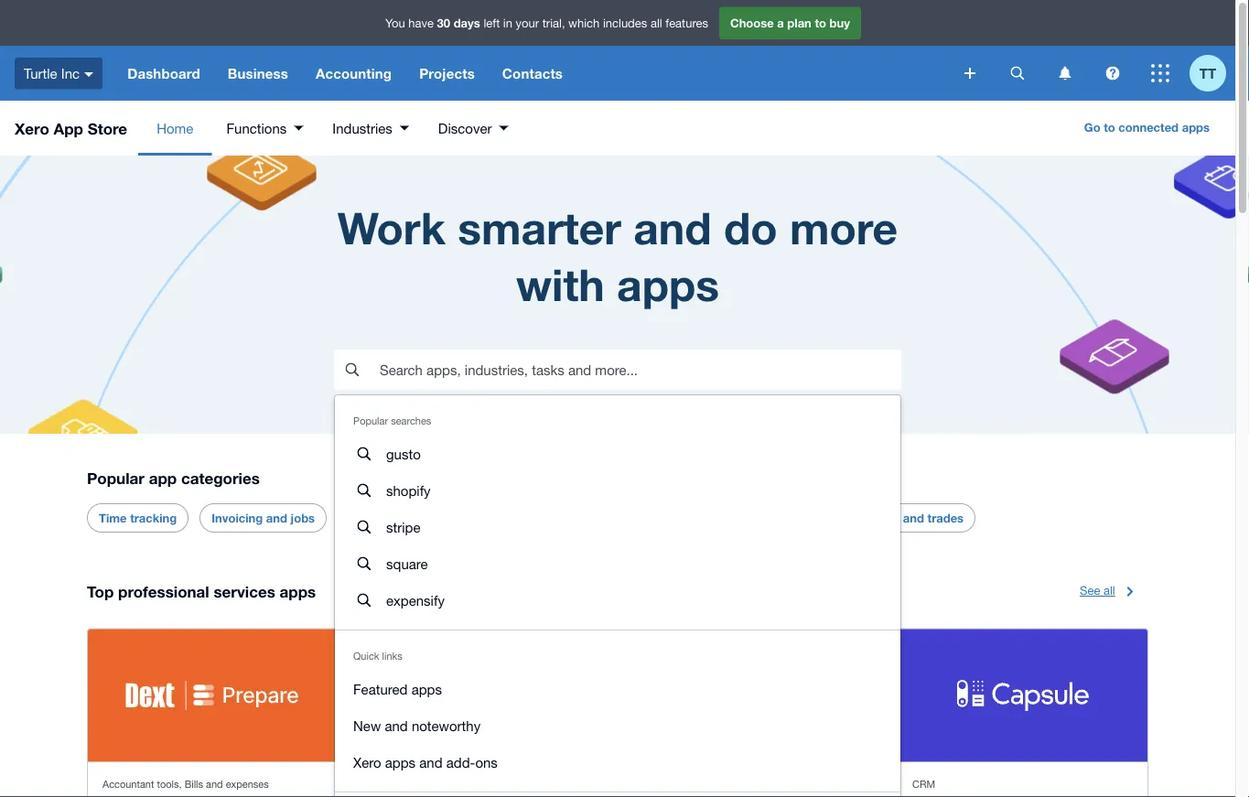 Task type: describe. For each thing, give the bounding box(es) containing it.
work
[[338, 201, 446, 254]]

tracking
[[130, 511, 177, 525]]

and inside xero apps and add-ons button
[[419, 754, 443, 770]]

construction
[[826, 511, 900, 525]]

invoicing
[[212, 511, 263, 525]]

popular for popular app categories
[[87, 469, 145, 487]]

you
[[385, 16, 405, 30]]

go
[[1084, 120, 1101, 134]]

reporting
[[725, 778, 769, 790]]

functions
[[226, 120, 287, 136]]

quick
[[353, 650, 379, 662]]

invoicing and jobs
[[212, 511, 315, 525]]

shopify button
[[335, 472, 901, 509]]

ons
[[475, 754, 498, 770]]

accounting
[[316, 65, 392, 81]]

accountant for accountant tools, bills and expenses
[[103, 778, 154, 790]]

accountant tools, bills and expenses
[[103, 778, 269, 790]]

top
[[87, 582, 114, 601]]

buy
[[830, 16, 850, 30]]

jobs
[[291, 511, 315, 525]]

svg image inside turtle inc popup button
[[84, 72, 93, 77]]

expensify button
[[335, 582, 901, 619]]

apps inside go to connected apps link
[[1182, 120, 1210, 134]]

expensify
[[386, 592, 445, 608]]

turtle inc button
[[0, 46, 114, 101]]

have
[[408, 16, 434, 30]]

and inside invoicing and jobs button
[[266, 511, 287, 525]]

see
[[1080, 583, 1101, 598]]

2 bills from the left
[[373, 778, 391, 790]]

new and noteworthy button
[[335, 708, 901, 744]]

home
[[157, 120, 194, 136]]

capsule crm app logo image
[[957, 680, 1089, 711]]

0 horizontal spatial to
[[815, 16, 826, 30]]

business
[[228, 65, 288, 81]]

stripe button
[[335, 509, 901, 546]]

app
[[54, 119, 83, 137]]

time tracking
[[99, 511, 177, 525]]

shopify
[[386, 482, 431, 498]]

choose a plan to buy
[[730, 16, 850, 30]]

dashboard
[[127, 65, 200, 81]]

includes
[[603, 16, 647, 30]]

your
[[516, 16, 539, 30]]

accountant for accountant tools, reporting
[[643, 778, 694, 790]]

square
[[386, 556, 428, 572]]

airwallex app logo image
[[395, 684, 570, 708]]

apps inside xero apps and add-ons button
[[385, 754, 416, 770]]

see all link
[[1080, 577, 1149, 606]]

home button
[[138, 101, 212, 156]]

accounting button
[[302, 46, 406, 101]]

popular app categories
[[87, 469, 260, 487]]

xero app store
[[15, 119, 127, 137]]

popular searches
[[353, 415, 431, 427]]

apps inside work smarter and do more with apps
[[617, 258, 719, 311]]

links
[[382, 650, 403, 662]]

new
[[353, 718, 381, 734]]

xero apps and add-ons
[[353, 754, 498, 770]]

30
[[437, 16, 450, 30]]

xero apps and add-ons button
[[335, 744, 901, 781]]

payroll hr
[[350, 511, 409, 525]]

industries button
[[318, 101, 424, 156]]

and left expenses
[[206, 778, 223, 790]]

dext prepare logo image
[[125, 681, 300, 711]]

hr
[[392, 511, 409, 525]]

business button
[[214, 46, 302, 101]]

time
[[99, 511, 127, 525]]

categories
[[181, 469, 260, 487]]

stripe
[[386, 519, 421, 535]]

0 horizontal spatial all
[[651, 16, 662, 30]]

trial,
[[543, 16, 565, 30]]

a
[[777, 16, 784, 30]]

contacts
[[502, 65, 563, 81]]

professional
[[118, 582, 209, 601]]



Task type: vqa. For each thing, say whether or not it's contained in the screenshot.
Time tracking button
yes



Task type: locate. For each thing, give the bounding box(es) containing it.
services
[[214, 582, 275, 601]]

1 horizontal spatial bills
[[373, 778, 391, 790]]

1 vertical spatial all
[[1104, 583, 1116, 598]]

and up expenses,
[[419, 754, 443, 770]]

bills
[[185, 778, 203, 790], [373, 778, 391, 790]]

all
[[651, 16, 662, 30], [1104, 583, 1116, 598]]

and left trades
[[903, 511, 924, 525]]

xero left app
[[15, 119, 49, 137]]

None search field
[[0, 156, 1236, 797]]

1 horizontal spatial all
[[1104, 583, 1116, 598]]

dashboard link
[[114, 46, 214, 101]]

navigation
[[114, 46, 952, 101]]

popular left searches
[[353, 415, 388, 427]]

payroll
[[350, 511, 388, 525]]

choose
[[730, 16, 774, 30]]

popular for popular searches
[[353, 415, 388, 427]]

payroll hr button
[[350, 505, 409, 532]]

bills left expenses
[[185, 778, 203, 790]]

xero down new
[[353, 754, 381, 770]]

featured
[[353, 681, 408, 697]]

noteworthy
[[412, 718, 481, 734]]

to right "go" on the top
[[1104, 120, 1115, 134]]

popular up 'time'
[[87, 469, 145, 487]]

construction and trades button
[[826, 505, 964, 532]]

all right "see"
[[1104, 583, 1116, 598]]

invoicing and jobs button
[[212, 505, 315, 532]]

functions button
[[212, 101, 318, 156]]

see all
[[1080, 583, 1116, 598]]

svg image
[[1011, 66, 1025, 80], [84, 72, 93, 77]]

1 accountant from the left
[[103, 778, 154, 790]]

app
[[149, 469, 177, 487]]

1 horizontal spatial svg image
[[1011, 66, 1025, 80]]

and inside construction and trades button
[[903, 511, 924, 525]]

crm
[[913, 778, 935, 790]]

svg image
[[1151, 64, 1170, 82], [1059, 66, 1071, 80], [1106, 66, 1120, 80], [965, 68, 976, 79]]

and right new
[[385, 718, 408, 734]]

1 bills from the left
[[185, 778, 203, 790]]

tools, left "reporting"
[[697, 778, 722, 790]]

1 tools, from the left
[[157, 778, 182, 790]]

discover button
[[424, 101, 523, 156]]

to left the buy
[[815, 16, 826, 30]]

xero for xero apps and add-ons
[[353, 754, 381, 770]]

and inside new and noteworthy button
[[385, 718, 408, 734]]

navigation containing dashboard
[[114, 46, 952, 101]]

banner containing dashboard
[[0, 0, 1236, 101]]

features
[[666, 16, 708, 30]]

1 vertical spatial to
[[1104, 120, 1115, 134]]

accountant tools, reporting
[[643, 778, 769, 790]]

expenses,
[[414, 778, 460, 790]]

tools, for reporting
[[697, 778, 722, 790]]

contacts button
[[489, 46, 577, 101]]

add-
[[446, 754, 475, 770]]

banner
[[0, 0, 1236, 101]]

projects button
[[406, 46, 489, 101]]

discover
[[438, 120, 492, 136]]

0 horizontal spatial accountant
[[103, 778, 154, 790]]

you have 30 days left in your trial, which includes all features
[[385, 16, 708, 30]]

and
[[634, 201, 712, 254], [266, 511, 287, 525], [903, 511, 924, 525], [385, 718, 408, 734], [419, 754, 443, 770], [206, 778, 223, 790], [394, 778, 411, 790]]

2 accountant from the left
[[643, 778, 694, 790]]

1 horizontal spatial accountant
[[643, 778, 694, 790]]

plan
[[787, 16, 812, 30]]

group containing gusto
[[335, 395, 901, 797]]

and left do
[[634, 201, 712, 254]]

1 horizontal spatial xero
[[353, 754, 381, 770]]

menu containing home
[[138, 101, 523, 156]]

construction and trades
[[826, 511, 964, 525]]

bills and expenses, payments
[[373, 778, 507, 790]]

to
[[815, 16, 826, 30], [1104, 120, 1115, 134]]

do
[[724, 201, 778, 254]]

apps down new and noteworthy
[[385, 754, 416, 770]]

featured apps
[[353, 681, 442, 697]]

0 vertical spatial to
[[815, 16, 826, 30]]

group
[[335, 395, 901, 797]]

go to connected apps link
[[1073, 113, 1221, 143]]

inc
[[61, 65, 80, 81]]

tt button
[[1190, 46, 1236, 101]]

apps up new and noteworthy
[[412, 681, 442, 697]]

xero inside button
[[353, 754, 381, 770]]

and inside work smarter and do more with apps
[[634, 201, 712, 254]]

tt
[[1200, 65, 1217, 81]]

apps
[[1182, 120, 1210, 134], [617, 258, 719, 311], [280, 582, 316, 601], [412, 681, 442, 697], [385, 754, 416, 770]]

quick links
[[353, 650, 403, 662]]

work smarter and do more with apps
[[338, 201, 898, 311]]

store
[[88, 119, 127, 137]]

trades
[[928, 511, 964, 525]]

tools, left expenses
[[157, 778, 182, 790]]

accountant
[[103, 778, 154, 790], [643, 778, 694, 790]]

0 horizontal spatial xero
[[15, 119, 49, 137]]

square button
[[335, 546, 901, 582]]

connected
[[1119, 120, 1179, 134]]

and down xero apps and add-ons
[[394, 778, 411, 790]]

0 horizontal spatial popular
[[87, 469, 145, 487]]

more
[[790, 201, 898, 254]]

searches
[[391, 415, 431, 427]]

top professional services apps
[[87, 582, 316, 601]]

0 horizontal spatial svg image
[[84, 72, 93, 77]]

xero
[[15, 119, 49, 137], [353, 754, 381, 770]]

apps up search apps, industries, tasks and more... field
[[617, 258, 719, 311]]

0 vertical spatial popular
[[353, 415, 388, 427]]

left
[[484, 16, 500, 30]]

apps inside "featured apps" button
[[412, 681, 442, 697]]

popular
[[353, 415, 388, 427], [87, 469, 145, 487]]

time tracking button
[[99, 505, 177, 532]]

projects
[[419, 65, 475, 81]]

1 vertical spatial xero
[[353, 754, 381, 770]]

0 vertical spatial xero
[[15, 119, 49, 137]]

1 vertical spatial popular
[[87, 469, 145, 487]]

none search field containing work smarter and do more with apps
[[0, 156, 1236, 797]]

all left features
[[651, 16, 662, 30]]

go to connected apps
[[1084, 120, 1210, 134]]

1 horizontal spatial tools,
[[697, 778, 722, 790]]

in
[[503, 16, 513, 30]]

turtle
[[24, 65, 57, 81]]

1 horizontal spatial popular
[[353, 415, 388, 427]]

0 vertical spatial all
[[651, 16, 662, 30]]

2 tools, from the left
[[697, 778, 722, 790]]

and left jobs
[[266, 511, 287, 525]]

1 horizontal spatial to
[[1104, 120, 1115, 134]]

turtle inc
[[24, 65, 80, 81]]

0 horizontal spatial tools,
[[157, 778, 182, 790]]

payments
[[462, 778, 507, 790]]

Search apps, industries, tasks and more... field
[[378, 352, 901, 387]]

days
[[454, 16, 480, 30]]

featured apps button
[[335, 671, 901, 708]]

menu
[[138, 101, 523, 156]]

gusto
[[386, 446, 421, 462]]

apps right connected
[[1182, 120, 1210, 134]]

apps right services
[[280, 582, 316, 601]]

bills down xero apps and add-ons
[[373, 778, 391, 790]]

new and noteworthy
[[353, 718, 481, 734]]

with
[[516, 258, 605, 311]]

navigation inside banner
[[114, 46, 952, 101]]

tools, for bills
[[157, 778, 182, 790]]

which
[[568, 16, 600, 30]]

xero for xero app store
[[15, 119, 49, 137]]

0 horizontal spatial bills
[[185, 778, 203, 790]]

smarter
[[458, 201, 621, 254]]

gusto button
[[335, 436, 901, 472]]



